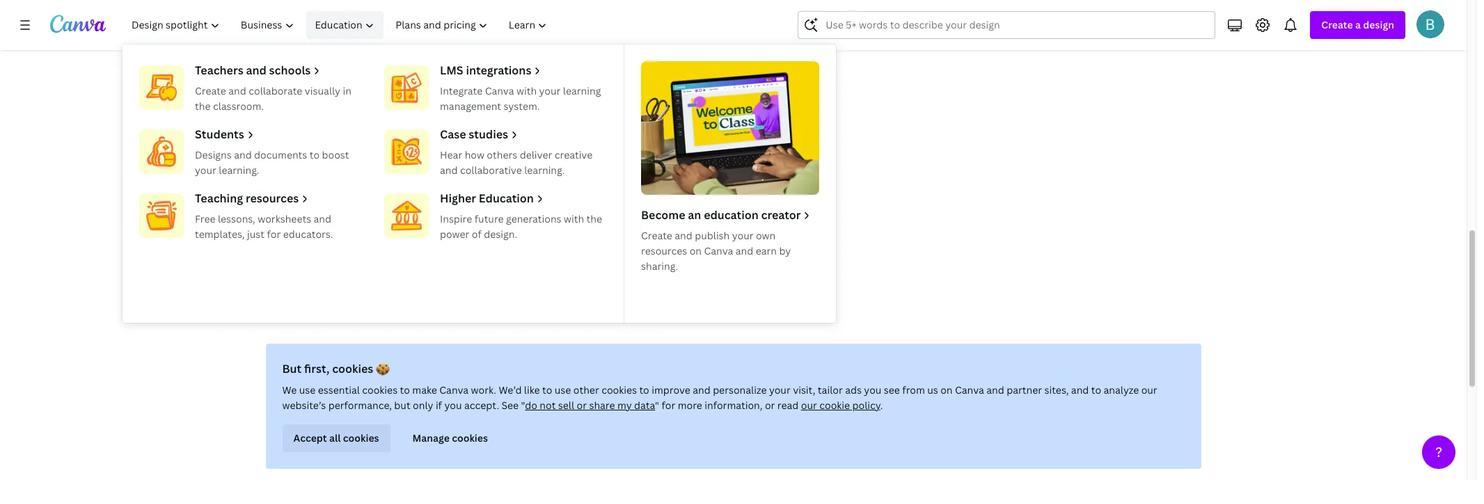 Task type: describe. For each thing, give the bounding box(es) containing it.
teachers and schools
[[195, 63, 311, 78]]

on inside create and publish your own resources on canva and earn by sharing.
[[690, 244, 702, 258]]

canva inside integrate canva with your learning management system.
[[485, 84, 514, 97]]

deliver
[[520, 148, 552, 162]]

case
[[440, 127, 466, 142]]

accept
[[294, 432, 327, 445]]

the inside inspire future generations with the power of design.
[[587, 212, 602, 226]]

work.
[[471, 384, 497, 397]]

lms
[[440, 63, 464, 78]]

higher education
[[440, 191, 534, 206]]

design.
[[484, 228, 518, 241]]

others
[[487, 148, 518, 162]]

create a design button
[[1311, 11, 1406, 39]]

create inside dropdown button
[[1322, 18, 1354, 31]]

like
[[524, 384, 540, 397]]

higher
[[440, 191, 476, 206]]

and inside designs and documents to boost your learning.
[[234, 148, 252, 162]]

on inside we use essential cookies to make canva work. we'd like to use other cookies to improve and personalize your visit, tailor ads you see from us on canva and partner sites, and to analyze our website's performance, but only if you accept. see "
[[941, 384, 953, 397]]

manage cookies
[[413, 432, 488, 445]]

read
[[778, 399, 799, 412]]

tailor
[[818, 384, 843, 397]]

top level navigation element
[[123, 11, 836, 323]]

documents
[[254, 148, 307, 162]]

students
[[195, 127, 244, 142]]

your inside we use essential cookies to make canva work. we'd like to use other cookies to improve and personalize your visit, tailor ads you see from us on canva and partner sites, and to analyze our website's performance, but only if you accept. see "
[[769, 384, 791, 397]]

to right the like
[[542, 384, 552, 397]]

more
[[678, 399, 703, 412]]

improve
[[652, 384, 691, 397]]

see
[[502, 399, 519, 412]]

become
[[641, 208, 686, 223]]

cookies right all
[[343, 432, 379, 445]]

education inside menu
[[479, 191, 534, 206]]

visually
[[305, 84, 341, 97]]

manage cookies button
[[401, 425, 499, 453]]

" inside we use essential cookies to make canva work. we'd like to use other cookies to improve and personalize your visit, tailor ads you see from us on canva and partner sites, and to analyze our website's performance, but only if you accept. see "
[[521, 399, 525, 412]]

your inside designs and documents to boost your learning.
[[195, 164, 216, 177]]

accept.
[[464, 399, 499, 412]]

manage
[[413, 432, 450, 445]]

hear
[[440, 148, 463, 162]]

0 horizontal spatial you
[[445, 399, 462, 412]]

of
[[472, 228, 482, 241]]

and left the 'earn'
[[736, 244, 754, 258]]

learning
[[563, 84, 601, 97]]

create for teachers and schools
[[195, 84, 226, 97]]

inspire
[[440, 212, 472, 226]]

canva right us
[[955, 384, 985, 397]]

with inside integrate canva with your learning management system.
[[517, 84, 537, 97]]

creator
[[762, 208, 801, 223]]

with inside inspire future generations with the power of design.
[[564, 212, 584, 226]]

and right sites,
[[1072, 384, 1089, 397]]

cookie
[[820, 399, 850, 412]]

create and publish your own resources on canva and earn by sharing.
[[641, 229, 791, 273]]

for inside free lessons, worksheets and templates, just for educators.
[[267, 228, 281, 241]]

2 or from the left
[[765, 399, 775, 412]]

to up data
[[640, 384, 650, 397]]

canva inside create and publish your own resources on canva and earn by sharing.
[[704, 244, 734, 258]]

a
[[1356, 18, 1361, 31]]

1 use from the left
[[299, 384, 316, 397]]

but first, cookies 🍪
[[282, 361, 390, 377]]

create for become an education creator
[[641, 229, 673, 242]]

cookies down 🍪
[[362, 384, 398, 397]]

classroom.
[[213, 100, 264, 113]]

policy
[[853, 399, 881, 412]]

education inside popup button
[[315, 18, 363, 31]]

design
[[1364, 18, 1395, 31]]

and up do not sell or share my data " for more information, or read our cookie policy .
[[693, 384, 711, 397]]

create a design
[[1322, 18, 1395, 31]]

we
[[282, 384, 297, 397]]

education
[[704, 208, 759, 223]]

cookies down accept.
[[452, 432, 488, 445]]

data
[[634, 399, 655, 412]]

and inside free lessons, worksheets and templates, just for educators.
[[314, 212, 332, 226]]

become an education creator
[[641, 208, 801, 223]]

teachers
[[195, 63, 243, 78]]

learning. inside designs and documents to boost your learning.
[[219, 164, 259, 177]]

learning. inside hear how others deliver creative and collaborative learning.
[[525, 164, 565, 177]]

but
[[282, 361, 302, 377]]

lms integrations
[[440, 63, 532, 78]]

do not sell or share my data link
[[525, 399, 655, 412]]

just
[[247, 228, 265, 241]]

website's
[[282, 399, 326, 412]]

all
[[329, 432, 341, 445]]

0 vertical spatial resources
[[246, 191, 299, 206]]

first,
[[304, 361, 330, 377]]

to inside designs and documents to boost your learning.
[[310, 148, 320, 162]]

management
[[440, 100, 501, 113]]

essential
[[318, 384, 360, 397]]

and left partner
[[987, 384, 1005, 397]]

create and collaborate visually in the classroom.
[[195, 84, 352, 113]]

integrate
[[440, 84, 483, 97]]

to up but
[[400, 384, 410, 397]]

collaborative
[[460, 164, 522, 177]]

sharing.
[[641, 260, 678, 273]]

the inside create and collaborate visually in the classroom.
[[195, 100, 211, 113]]

collaborate
[[249, 84, 303, 97]]

see
[[884, 384, 900, 397]]

sell
[[558, 399, 575, 412]]



Task type: vqa. For each thing, say whether or not it's contained in the screenshot.
Projects
no



Task type: locate. For each thing, give the bounding box(es) containing it.
learning. down deliver
[[525, 164, 565, 177]]

0 horizontal spatial "
[[521, 399, 525, 412]]

do not sell or share my data " for more information, or read our cookie policy .
[[525, 399, 883, 412]]

use up "sell"
[[555, 384, 571, 397]]

1 horizontal spatial create
[[641, 229, 673, 242]]

1 horizontal spatial "
[[655, 399, 660, 412]]

0 horizontal spatial the
[[195, 100, 211, 113]]

our cookie policy link
[[801, 399, 881, 412]]

our right analyze
[[1142, 384, 1158, 397]]

for down "improve"
[[662, 399, 676, 412]]

" right 'see'
[[521, 399, 525, 412]]

analyze
[[1104, 384, 1139, 397]]

1 horizontal spatial or
[[765, 399, 775, 412]]

if
[[436, 399, 442, 412]]

brad klo image
[[1417, 10, 1445, 38]]

1 vertical spatial create
[[195, 84, 226, 97]]

lessons,
[[218, 212, 255, 226]]

performance,
[[328, 399, 392, 412]]

educators.
[[283, 228, 333, 241]]

2 learning. from the left
[[525, 164, 565, 177]]

and down hear
[[440, 164, 458, 177]]

education up future
[[479, 191, 534, 206]]

cookies
[[332, 361, 373, 377], [362, 384, 398, 397], [602, 384, 637, 397], [343, 432, 379, 445], [452, 432, 488, 445]]

but first, cookies 🍪 dialog
[[266, 344, 1202, 469]]

our
[[1142, 384, 1158, 397], [801, 399, 817, 412]]

canva
[[485, 84, 514, 97], [704, 244, 734, 258], [440, 384, 469, 397], [955, 384, 985, 397]]

and up collaborate at the left top of the page
[[246, 63, 267, 78]]

integrations
[[466, 63, 532, 78]]

0 vertical spatial you
[[864, 384, 882, 397]]

1 horizontal spatial learning.
[[525, 164, 565, 177]]

teaching resources
[[195, 191, 299, 206]]

create inside create and collaborate visually in the classroom.
[[195, 84, 226, 97]]

or left read
[[765, 399, 775, 412]]

free lessons, worksheets and templates, just for educators.
[[195, 212, 333, 241]]

with right generations
[[564, 212, 584, 226]]

1 vertical spatial resources
[[641, 244, 688, 258]]

on right us
[[941, 384, 953, 397]]

canva down the publish
[[704, 244, 734, 258]]

1 horizontal spatial for
[[662, 399, 676, 412]]

or
[[577, 399, 587, 412], [765, 399, 775, 412]]

we use essential cookies to make canva work. we'd like to use other cookies to improve and personalize your visit, tailor ads you see from us on canva and partner sites, and to analyze our website's performance, but only if you accept. see "
[[282, 384, 1158, 412]]

teaching
[[195, 191, 243, 206]]

2 horizontal spatial create
[[1322, 18, 1354, 31]]

and down an
[[675, 229, 693, 242]]

from
[[903, 384, 925, 397]]

we'd
[[499, 384, 522, 397]]

schools
[[269, 63, 311, 78]]

to left boost
[[310, 148, 320, 162]]

with
[[517, 84, 537, 97], [564, 212, 584, 226]]

how
[[465, 148, 485, 162]]

0 horizontal spatial create
[[195, 84, 226, 97]]

your left own
[[732, 229, 754, 242]]

1 horizontal spatial resources
[[641, 244, 688, 258]]

🍪
[[376, 361, 390, 377]]

education menu
[[123, 45, 836, 323]]

our inside we use essential cookies to make canva work. we'd like to use other cookies to improve and personalize your visit, tailor ads you see from us on canva and partner sites, and to analyze our website's performance, but only if you accept. see "
[[1142, 384, 1158, 397]]

for inside but first, cookies 🍪 'dialog'
[[662, 399, 676, 412]]

0 horizontal spatial on
[[690, 244, 702, 258]]

1 vertical spatial the
[[587, 212, 602, 226]]

generations
[[506, 212, 562, 226]]

0 horizontal spatial use
[[299, 384, 316, 397]]

resources
[[246, 191, 299, 206], [641, 244, 688, 258]]

for right just
[[267, 228, 281, 241]]

1 horizontal spatial education
[[479, 191, 534, 206]]

future
[[475, 212, 504, 226]]

and up educators.
[[314, 212, 332, 226]]

0 vertical spatial on
[[690, 244, 702, 258]]

worksheets
[[258, 212, 311, 226]]

0 horizontal spatial education
[[315, 18, 363, 31]]

to left analyze
[[1092, 384, 1102, 397]]

1 vertical spatial education
[[479, 191, 534, 206]]

1 vertical spatial on
[[941, 384, 953, 397]]

1 horizontal spatial on
[[941, 384, 953, 397]]

create inside create and publish your own resources on canva and earn by sharing.
[[641, 229, 673, 242]]

integrate canva with your learning management system.
[[440, 84, 601, 113]]

0 vertical spatial our
[[1142, 384, 1158, 397]]

1 horizontal spatial the
[[587, 212, 602, 226]]

1 horizontal spatial you
[[864, 384, 882, 397]]

learning. up teaching resources
[[219, 164, 259, 177]]

resources up worksheets
[[246, 191, 299, 206]]

and
[[246, 63, 267, 78], [229, 84, 246, 97], [234, 148, 252, 162], [440, 164, 458, 177], [314, 212, 332, 226], [675, 229, 693, 242], [736, 244, 754, 258], [693, 384, 711, 397], [987, 384, 1005, 397], [1072, 384, 1089, 397]]

0 horizontal spatial learning.
[[219, 164, 259, 177]]

1 " from the left
[[521, 399, 525, 412]]

1 vertical spatial our
[[801, 399, 817, 412]]

our down visit,
[[801, 399, 817, 412]]

1 or from the left
[[577, 399, 587, 412]]

your inside create and publish your own resources on canva and earn by sharing.
[[732, 229, 754, 242]]

designs and documents to boost your learning.
[[195, 148, 349, 177]]

by
[[780, 244, 791, 258]]

publish
[[695, 229, 730, 242]]

sites,
[[1045, 384, 1069, 397]]

1 vertical spatial you
[[445, 399, 462, 412]]

and inside create and collaborate visually in the classroom.
[[229, 84, 246, 97]]

but
[[394, 399, 411, 412]]

case studies
[[440, 127, 508, 142]]

cookies up essential
[[332, 361, 373, 377]]

you up the 'policy'
[[864, 384, 882, 397]]

share
[[589, 399, 615, 412]]

0 horizontal spatial resources
[[246, 191, 299, 206]]

you
[[864, 384, 882, 397], [445, 399, 462, 412]]

and up classroom.
[[229, 84, 246, 97]]

the right generations
[[587, 212, 602, 226]]

creative
[[555, 148, 593, 162]]

only
[[413, 399, 433, 412]]

0 vertical spatial create
[[1322, 18, 1354, 31]]

own
[[756, 229, 776, 242]]

2 use from the left
[[555, 384, 571, 397]]

1 horizontal spatial with
[[564, 212, 584, 226]]

1 learning. from the left
[[219, 164, 259, 177]]

canva down integrations
[[485, 84, 514, 97]]

an
[[688, 208, 702, 223]]

create
[[1322, 18, 1354, 31], [195, 84, 226, 97], [641, 229, 673, 242]]

the up students
[[195, 100, 211, 113]]

your up read
[[769, 384, 791, 397]]

your up system.
[[539, 84, 561, 97]]

create down the become
[[641, 229, 673, 242]]

your down designs
[[195, 164, 216, 177]]

to
[[310, 148, 320, 162], [400, 384, 410, 397], [542, 384, 552, 397], [640, 384, 650, 397], [1092, 384, 1102, 397]]

0 horizontal spatial for
[[267, 228, 281, 241]]

for
[[267, 228, 281, 241], [662, 399, 676, 412]]

your inside integrate canva with your learning management system.
[[539, 84, 561, 97]]

personalize
[[713, 384, 767, 397]]

hear how others deliver creative and collaborative learning.
[[440, 148, 593, 177]]

1 vertical spatial with
[[564, 212, 584, 226]]

" down "improve"
[[655, 399, 660, 412]]

2 vertical spatial create
[[641, 229, 673, 242]]

canva up if
[[440, 384, 469, 397]]

resources up sharing.
[[641, 244, 688, 258]]

ads
[[846, 384, 862, 397]]

0 horizontal spatial with
[[517, 84, 537, 97]]

studies
[[469, 127, 508, 142]]

my
[[618, 399, 632, 412]]

use up website's
[[299, 384, 316, 397]]

0 horizontal spatial or
[[577, 399, 587, 412]]

your
[[539, 84, 561, 97], [195, 164, 216, 177], [732, 229, 754, 242], [769, 384, 791, 397]]

inspire future generations with the power of design.
[[440, 212, 602, 241]]

education button
[[306, 11, 384, 39]]

.
[[881, 399, 883, 412]]

0 horizontal spatial our
[[801, 399, 817, 412]]

make
[[412, 384, 437, 397]]

visit,
[[793, 384, 816, 397]]

not
[[540, 399, 556, 412]]

education up in
[[315, 18, 363, 31]]

1 horizontal spatial use
[[555, 384, 571, 397]]

0 vertical spatial with
[[517, 84, 537, 97]]

boost
[[322, 148, 349, 162]]

None search field
[[798, 11, 1216, 39]]

other
[[574, 384, 599, 397]]

create down teachers
[[195, 84, 226, 97]]

cookies up my
[[602, 384, 637, 397]]

0 vertical spatial the
[[195, 100, 211, 113]]

Search search field
[[826, 12, 1188, 38]]

2 " from the left
[[655, 399, 660, 412]]

with up system.
[[517, 84, 537, 97]]

on down the publish
[[690, 244, 702, 258]]

free
[[195, 212, 216, 226]]

and right designs
[[234, 148, 252, 162]]

templates,
[[195, 228, 245, 241]]

0 vertical spatial for
[[267, 228, 281, 241]]

1 vertical spatial for
[[662, 399, 676, 412]]

you right if
[[445, 399, 462, 412]]

accept all cookies button
[[282, 425, 390, 453]]

and inside hear how others deliver creative and collaborative learning.
[[440, 164, 458, 177]]

or right "sell"
[[577, 399, 587, 412]]

create left a at the right of the page
[[1322, 18, 1354, 31]]

1 horizontal spatial our
[[1142, 384, 1158, 397]]

designs
[[195, 148, 232, 162]]

earn
[[756, 244, 777, 258]]

do
[[525, 399, 538, 412]]

partner
[[1007, 384, 1043, 397]]

the
[[195, 100, 211, 113], [587, 212, 602, 226]]

0 vertical spatial education
[[315, 18, 363, 31]]

accept all cookies
[[294, 432, 379, 445]]

power
[[440, 228, 470, 241]]

resources inside create and publish your own resources on canva and earn by sharing.
[[641, 244, 688, 258]]



